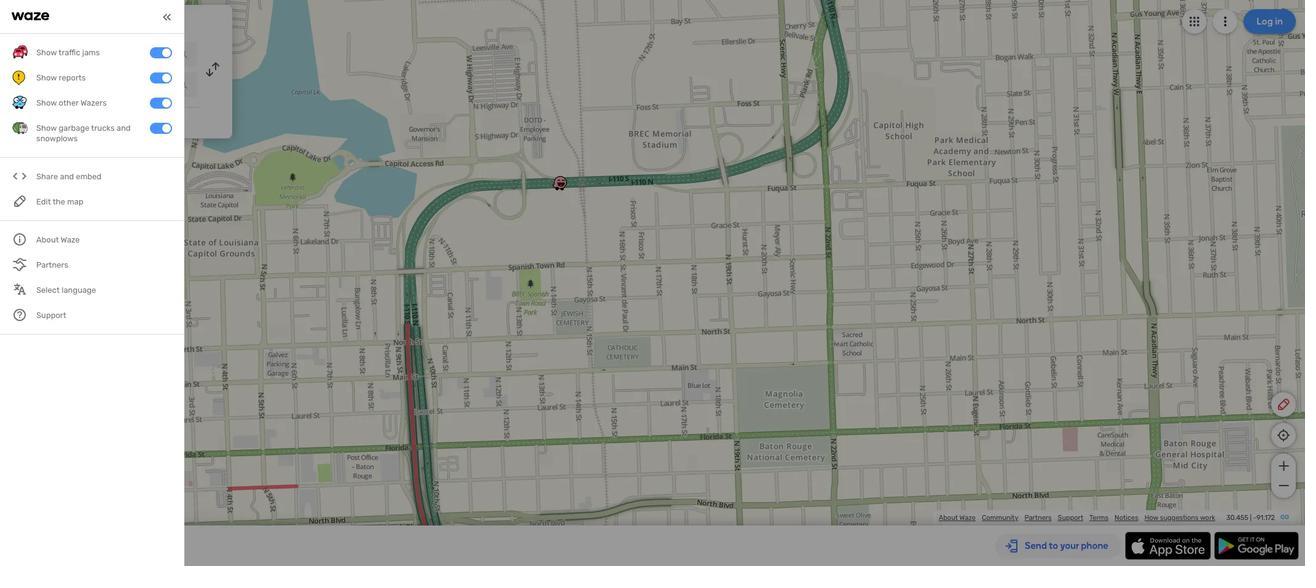 Task type: vqa. For each thing, say whether or not it's contained in the screenshot.
police icon to the bottom
no



Task type: locate. For each thing, give the bounding box(es) containing it.
clock image
[[14, 114, 29, 128]]

leave now
[[38, 116, 81, 126]]

waze
[[960, 514, 976, 522]]

embed
[[76, 172, 101, 182]]

location image
[[17, 77, 32, 92]]

30.455
[[1227, 514, 1249, 522]]

notices link
[[1115, 514, 1139, 522]]

zoom out image
[[1276, 479, 1291, 493]]

support
[[1058, 514, 1083, 522]]

code image
[[12, 169, 28, 185]]

and
[[60, 172, 74, 182]]

30.455 | -91.172
[[1227, 514, 1275, 522]]

|
[[1250, 514, 1252, 522]]

leave
[[38, 116, 62, 126]]

support link
[[1058, 514, 1083, 522]]

driving
[[73, 15, 110, 28]]

link image
[[1280, 513, 1290, 522]]

suggestions
[[1160, 514, 1199, 522]]

how
[[1145, 514, 1159, 522]]

community
[[982, 514, 1019, 522]]

about
[[939, 514, 958, 522]]



Task type: describe. For each thing, give the bounding box(es) containing it.
directions
[[113, 15, 164, 28]]

about waze link
[[939, 514, 976, 522]]

91.172
[[1257, 514, 1275, 522]]

notices
[[1115, 514, 1139, 522]]

share and embed link
[[12, 164, 172, 190]]

partners
[[1025, 514, 1052, 522]]

community link
[[982, 514, 1019, 522]]

work
[[1200, 514, 1216, 522]]

zoom in image
[[1276, 459, 1291, 474]]

about waze community partners support terms notices how suggestions work
[[939, 514, 1216, 522]]

Choose destination text field
[[41, 73, 197, 97]]

driving directions
[[73, 15, 164, 28]]

how suggestions work link
[[1145, 514, 1216, 522]]

now
[[64, 116, 81, 126]]

terms link
[[1090, 514, 1109, 522]]

share and embed
[[36, 172, 101, 182]]

-
[[1253, 514, 1257, 522]]

terms
[[1090, 514, 1109, 522]]

current location image
[[17, 47, 32, 61]]

partners link
[[1025, 514, 1052, 522]]

Choose starting point text field
[[41, 42, 197, 66]]

pencil image
[[1276, 398, 1291, 412]]

share
[[36, 172, 58, 182]]



